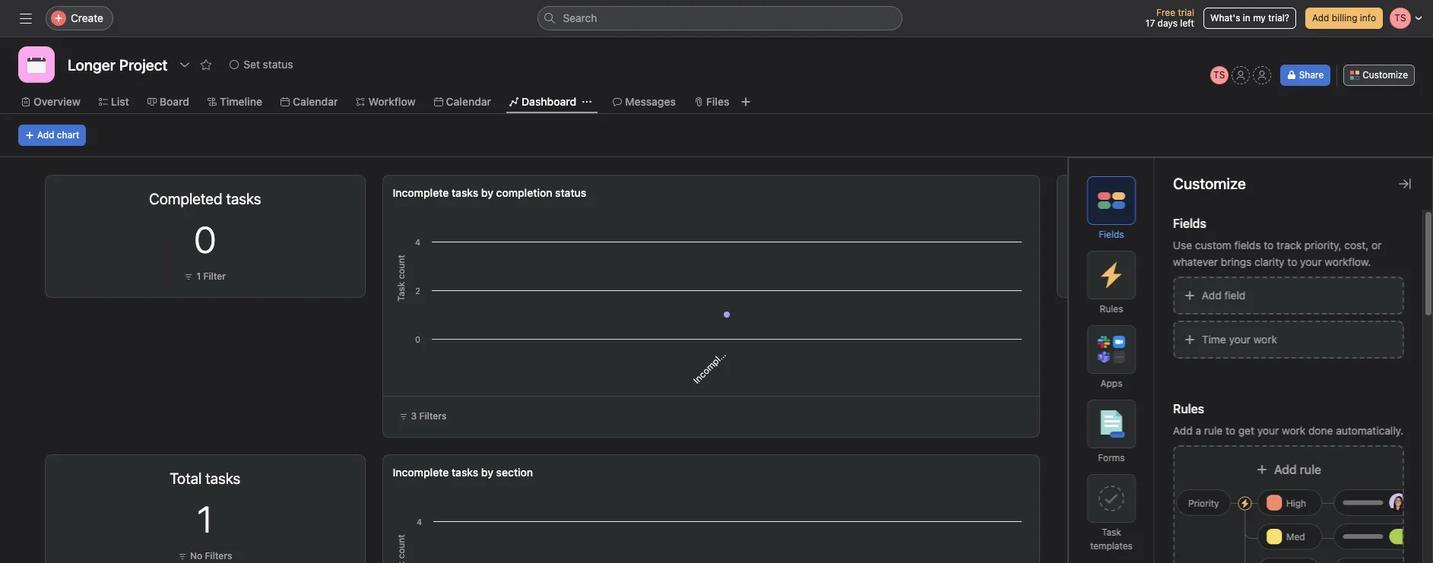 Task type: describe. For each thing, give the bounding box(es) containing it.
show options image
[[179, 59, 191, 71]]

no filters
[[190, 551, 232, 562]]

med
[[1287, 532, 1306, 543]]

track
[[1277, 239, 1302, 252]]

forms
[[1099, 453, 1125, 464]]

1 filter for first 1 filter button from the right
[[1209, 271, 1238, 282]]

total tasks
[[170, 470, 241, 488]]

brings
[[1221, 256, 1252, 269]]

search list box
[[537, 6, 902, 30]]

my
[[1254, 12, 1266, 24]]

1 vertical spatial customize
[[1174, 175, 1247, 192]]

more actions image for 0
[[337, 191, 350, 203]]

board
[[160, 95, 189, 108]]

billing
[[1332, 12, 1358, 24]]

create
[[71, 11, 103, 24]]

edit chart image
[[316, 471, 328, 483]]

cost,
[[1345, 239, 1369, 252]]

days
[[1158, 17, 1178, 29]]

files link
[[694, 94, 730, 110]]

set
[[244, 58, 260, 71]]

automatically.
[[1337, 424, 1404, 437]]

left
[[1181, 17, 1195, 29]]

work inside button
[[1254, 333, 1278, 346]]

1 button
[[197, 498, 213, 541]]

free
[[1157, 7, 1176, 18]]

ts button
[[1211, 66, 1229, 84]]

2 0 from the left
[[1206, 218, 1228, 261]]

2 vertical spatial your
[[1258, 424, 1280, 437]]

1 1 filter button from the left
[[181, 269, 230, 284]]

or
[[1372, 239, 1382, 252]]

add billing info button
[[1306, 8, 1384, 29]]

incomplete for incomplete
[[691, 345, 733, 386]]

incomplete tasks by section
[[393, 466, 533, 479]]

1 horizontal spatial fields
[[1174, 217, 1207, 230]]

messages
[[625, 95, 676, 108]]

done
[[1309, 424, 1334, 437]]

expand sidebar image
[[20, 12, 32, 24]]

field
[[1225, 289, 1246, 302]]

whatever
[[1174, 256, 1219, 269]]

workflow
[[368, 95, 416, 108]]

create button
[[46, 6, 113, 30]]

dashboard link
[[510, 94, 577, 110]]

dashboard
[[522, 95, 577, 108]]

add field
[[1203, 289, 1246, 302]]

add for add field
[[1203, 289, 1222, 302]]

add chart button
[[18, 125, 86, 146]]

view chart image
[[295, 471, 307, 483]]

in
[[1243, 12, 1251, 24]]

workflow.
[[1325, 256, 1372, 269]]

no filters button
[[174, 549, 236, 564]]

get
[[1239, 424, 1255, 437]]

set status
[[244, 58, 293, 71]]

list link
[[99, 94, 129, 110]]

close details image
[[1400, 178, 1412, 190]]

overview
[[33, 95, 80, 108]]

status
[[263, 58, 293, 71]]

tab actions image
[[583, 97, 592, 106]]

files
[[707, 95, 730, 108]]

custom
[[1196, 239, 1232, 252]]

your inside button
[[1230, 333, 1251, 346]]

time
[[1203, 333, 1227, 346]]

completion status
[[496, 186, 587, 199]]

free trial 17 days left
[[1146, 7, 1195, 29]]

17
[[1146, 17, 1156, 29]]

2 0 button from the left
[[1206, 218, 1228, 261]]

1 vertical spatial to
[[1288, 256, 1298, 269]]

by section
[[481, 466, 533, 479]]

add field button
[[1174, 277, 1405, 315]]

calendar for first calendar link
[[293, 95, 338, 108]]

priority
[[1189, 498, 1220, 510]]

add for add rule
[[1275, 463, 1297, 477]]

calendar for second calendar link from left
[[446, 95, 491, 108]]

set status button
[[223, 54, 300, 75]]



Task type: locate. For each thing, give the bounding box(es) containing it.
calendar
[[293, 95, 338, 108], [446, 95, 491, 108]]

filters right 3
[[419, 411, 447, 422]]

calendar image
[[27, 56, 46, 74]]

2 filter from the left
[[1215, 271, 1238, 282]]

2 more actions image from the top
[[337, 471, 350, 483]]

1 horizontal spatial 0 button
[[1206, 218, 1228, 261]]

by
[[481, 186, 494, 199]]

1 horizontal spatial 1 filter button
[[1193, 269, 1242, 284]]

incomplete tasks by completion status
[[393, 186, 587, 199]]

calendar link down status
[[281, 94, 338, 110]]

add up high
[[1275, 463, 1297, 477]]

0 vertical spatial your
[[1301, 256, 1323, 269]]

to for fields
[[1264, 239, 1274, 252]]

fields
[[1235, 239, 1262, 252]]

no
[[190, 551, 203, 562]]

add left field
[[1203, 289, 1222, 302]]

1 horizontal spatial customize
[[1363, 69, 1409, 81]]

0 horizontal spatial rule
[[1205, 424, 1223, 437]]

add for add billing info
[[1313, 12, 1330, 24]]

0 horizontal spatial work
[[1254, 333, 1278, 346]]

to for rules
[[1226, 424, 1236, 437]]

use custom fields to track priority, cost, or whatever brings clarity to your workflow.
[[1174, 239, 1382, 269]]

add billing info
[[1313, 12, 1377, 24]]

2 vertical spatial to
[[1226, 424, 1236, 437]]

timeline link
[[208, 94, 262, 110]]

search
[[563, 11, 597, 24]]

3 filters
[[411, 411, 447, 422]]

calendar left dashboard link
[[446, 95, 491, 108]]

more actions image for 1
[[337, 471, 350, 483]]

overview link
[[21, 94, 80, 110]]

2 1 filter button from the left
[[1193, 269, 1242, 284]]

filters for 3 filters
[[419, 411, 447, 422]]

fields left the use
[[1099, 229, 1125, 240]]

1 horizontal spatial rule
[[1300, 463, 1322, 477]]

0 horizontal spatial 1 filter button
[[181, 269, 230, 284]]

add tab image
[[740, 96, 753, 108]]

0 vertical spatial to
[[1264, 239, 1274, 252]]

0 button
[[194, 218, 216, 261], [1206, 218, 1228, 261]]

task
[[1102, 527, 1122, 539]]

1 vertical spatial filters
[[205, 551, 232, 562]]

to left get
[[1226, 424, 1236, 437]]

1 0 from the left
[[194, 218, 216, 261]]

1 calendar from the left
[[293, 95, 338, 108]]

calendar link right the workflow
[[434, 94, 491, 110]]

add left billing
[[1313, 12, 1330, 24]]

0 horizontal spatial fields
[[1099, 229, 1125, 240]]

0 button down completed tasks
[[194, 218, 216, 261]]

filter for first 1 filter button from the right
[[1215, 271, 1238, 282]]

customize button
[[1344, 65, 1416, 86]]

workflow link
[[356, 94, 416, 110]]

messages link
[[613, 94, 676, 110]]

calendar link
[[281, 94, 338, 110], [434, 94, 491, 110]]

1 1 filter from the left
[[197, 271, 226, 282]]

overdue tasks
[[1169, 190, 1265, 208]]

templates
[[1091, 541, 1133, 552]]

3
[[411, 411, 417, 422]]

info
[[1361, 12, 1377, 24]]

1 horizontal spatial your
[[1258, 424, 1280, 437]]

list
[[111, 95, 129, 108]]

time your work
[[1203, 333, 1278, 346]]

add for add a rule to get your work done automatically.
[[1174, 424, 1193, 437]]

timeline
[[220, 95, 262, 108]]

1 horizontal spatial calendar link
[[434, 94, 491, 110]]

1 filter button
[[181, 269, 230, 284], [1193, 269, 1242, 284]]

1 vertical spatial incomplete
[[691, 345, 733, 386]]

search button
[[537, 6, 902, 30]]

1 horizontal spatial rules
[[1174, 402, 1205, 416]]

1 filter from the left
[[203, 271, 226, 282]]

to up clarity
[[1264, 239, 1274, 252]]

1 filter
[[197, 271, 226, 282], [1209, 271, 1238, 282]]

tasks
[[452, 186, 479, 199], [452, 466, 479, 479]]

what's
[[1211, 12, 1241, 24]]

rule up high
[[1300, 463, 1322, 477]]

1 more actions image from the top
[[337, 191, 350, 203]]

1 horizontal spatial to
[[1264, 239, 1274, 252]]

rule
[[1205, 424, 1223, 437], [1300, 463, 1322, 477]]

filters
[[419, 411, 447, 422], [205, 551, 232, 562]]

tasks left by
[[452, 186, 479, 199]]

tasks for by
[[452, 186, 479, 199]]

add
[[1313, 12, 1330, 24], [37, 129, 54, 141], [1203, 289, 1222, 302], [1174, 424, 1193, 437], [1275, 463, 1297, 477]]

1 vertical spatial rules
[[1174, 402, 1205, 416]]

1 horizontal spatial filter
[[1215, 271, 1238, 282]]

time your work button
[[1174, 321, 1405, 359]]

share button
[[1281, 65, 1331, 86]]

customize down info
[[1363, 69, 1409, 81]]

1 horizontal spatial calendar
[[446, 95, 491, 108]]

1 vertical spatial your
[[1230, 333, 1251, 346]]

0 horizontal spatial 0 button
[[194, 218, 216, 261]]

0 vertical spatial rules
[[1100, 303, 1124, 315]]

add chart
[[37, 129, 79, 141]]

0 vertical spatial incomplete
[[393, 186, 449, 199]]

0 horizontal spatial rules
[[1100, 303, 1124, 315]]

to down track
[[1288, 256, 1298, 269]]

None text field
[[64, 51, 171, 78]]

use
[[1174, 239, 1193, 252]]

task templates
[[1091, 527, 1133, 552]]

0 horizontal spatial 1 filter
[[197, 271, 226, 282]]

ts
[[1214, 69, 1226, 81]]

board link
[[147, 94, 189, 110]]

add left chart on the top left of the page
[[37, 129, 54, 141]]

0 horizontal spatial to
[[1226, 424, 1236, 437]]

work left done
[[1283, 424, 1306, 437]]

1 0 button from the left
[[194, 218, 216, 261]]

add a rule to get your work done automatically.
[[1174, 424, 1404, 437]]

work
[[1254, 333, 1278, 346], [1283, 424, 1306, 437]]

tasks left by section
[[452, 466, 479, 479]]

incomplete for incomplete tasks by section
[[393, 466, 449, 479]]

0 horizontal spatial filter
[[203, 271, 226, 282]]

clarity
[[1255, 256, 1285, 269]]

1 vertical spatial tasks
[[452, 466, 479, 479]]

chart
[[57, 129, 79, 141]]

your right time
[[1230, 333, 1251, 346]]

your
[[1301, 256, 1323, 269], [1230, 333, 1251, 346], [1258, 424, 1280, 437]]

add inside add field "button"
[[1203, 289, 1222, 302]]

0 horizontal spatial customize
[[1174, 175, 1247, 192]]

edit chart image
[[316, 191, 328, 203]]

0 vertical spatial filters
[[419, 411, 447, 422]]

add rule
[[1275, 463, 1322, 477]]

trial
[[1179, 7, 1195, 18]]

tasks for by section
[[452, 466, 479, 479]]

2 horizontal spatial to
[[1288, 256, 1298, 269]]

rule right a
[[1205, 424, 1223, 437]]

work down add field "button"
[[1254, 333, 1278, 346]]

2 horizontal spatial your
[[1301, 256, 1323, 269]]

filter
[[203, 271, 226, 282], [1215, 271, 1238, 282]]

0
[[194, 218, 216, 261], [1206, 218, 1228, 261]]

add to starred image
[[200, 59, 212, 71]]

0 vertical spatial customize
[[1363, 69, 1409, 81]]

1 vertical spatial more actions image
[[337, 471, 350, 483]]

3 filters button
[[392, 406, 454, 427]]

completed tasks
[[149, 190, 261, 208]]

to
[[1264, 239, 1274, 252], [1288, 256, 1298, 269], [1226, 424, 1236, 437]]

share
[[1300, 69, 1324, 81]]

customize inside dropdown button
[[1363, 69, 1409, 81]]

more actions image right edit chart image
[[337, 191, 350, 203]]

trial?
[[1269, 12, 1290, 24]]

priority,
[[1305, 239, 1342, 252]]

rules up a
[[1174, 402, 1205, 416]]

your right get
[[1258, 424, 1280, 437]]

0 left fields
[[1206, 218, 1228, 261]]

0 down completed tasks
[[194, 218, 216, 261]]

1 vertical spatial work
[[1283, 424, 1306, 437]]

0 vertical spatial more actions image
[[337, 191, 350, 203]]

view chart image
[[295, 191, 307, 203]]

0 vertical spatial rule
[[1205, 424, 1223, 437]]

what's in my trial?
[[1211, 12, 1290, 24]]

1 vertical spatial rule
[[1300, 463, 1322, 477]]

1 horizontal spatial filters
[[419, 411, 447, 422]]

rules up apps
[[1100, 303, 1124, 315]]

more actions image right edit chart icon
[[337, 471, 350, 483]]

0 vertical spatial work
[[1254, 333, 1278, 346]]

1 horizontal spatial 0
[[1206, 218, 1228, 261]]

your inside use custom fields to track priority, cost, or whatever brings clarity to your workflow.
[[1301, 256, 1323, 269]]

0 horizontal spatial calendar
[[293, 95, 338, 108]]

fields up the use
[[1174, 217, 1207, 230]]

0 horizontal spatial filters
[[205, 551, 232, 562]]

a
[[1196, 424, 1202, 437]]

apps
[[1101, 378, 1123, 389]]

more actions image
[[337, 191, 350, 203], [337, 471, 350, 483]]

0 horizontal spatial calendar link
[[281, 94, 338, 110]]

1 horizontal spatial 1 filter
[[1209, 271, 1238, 282]]

filter for 2nd 1 filter button from right
[[203, 271, 226, 282]]

customize up custom
[[1174, 175, 1247, 192]]

add for add chart
[[37, 129, 54, 141]]

your down priority,
[[1301, 256, 1323, 269]]

0 horizontal spatial your
[[1230, 333, 1251, 346]]

filters right no on the left bottom of the page
[[205, 551, 232, 562]]

filters for no filters
[[205, 551, 232, 562]]

incomplete
[[393, 186, 449, 199], [691, 345, 733, 386], [393, 466, 449, 479]]

add left a
[[1174, 424, 1193, 437]]

2 calendar link from the left
[[434, 94, 491, 110]]

rules
[[1100, 303, 1124, 315], [1174, 402, 1205, 416]]

0 horizontal spatial 0
[[194, 218, 216, 261]]

add inside add billing info button
[[1313, 12, 1330, 24]]

1 filter for 2nd 1 filter button from right
[[197, 271, 226, 282]]

0 vertical spatial tasks
[[452, 186, 479, 199]]

fields
[[1174, 217, 1207, 230], [1099, 229, 1125, 240]]

calendar down status
[[293, 95, 338, 108]]

1 calendar link from the left
[[281, 94, 338, 110]]

customize
[[1363, 69, 1409, 81], [1174, 175, 1247, 192]]

what's in my trial? button
[[1204, 8, 1297, 29]]

2 tasks from the top
[[452, 466, 479, 479]]

0 button left fields
[[1206, 218, 1228, 261]]

1 tasks from the top
[[452, 186, 479, 199]]

high
[[1287, 498, 1307, 510]]

1
[[197, 271, 201, 282], [1209, 271, 1213, 282], [197, 498, 213, 541]]

1 horizontal spatial work
[[1283, 424, 1306, 437]]

2 1 filter from the left
[[1209, 271, 1238, 282]]

incomplete for incomplete tasks by completion status
[[393, 186, 449, 199]]

add inside add chart 'button'
[[37, 129, 54, 141]]

2 vertical spatial incomplete
[[393, 466, 449, 479]]

2 calendar from the left
[[446, 95, 491, 108]]



Task type: vqa. For each thing, say whether or not it's contained in the screenshot.
the rightmost "Portfolios"
no



